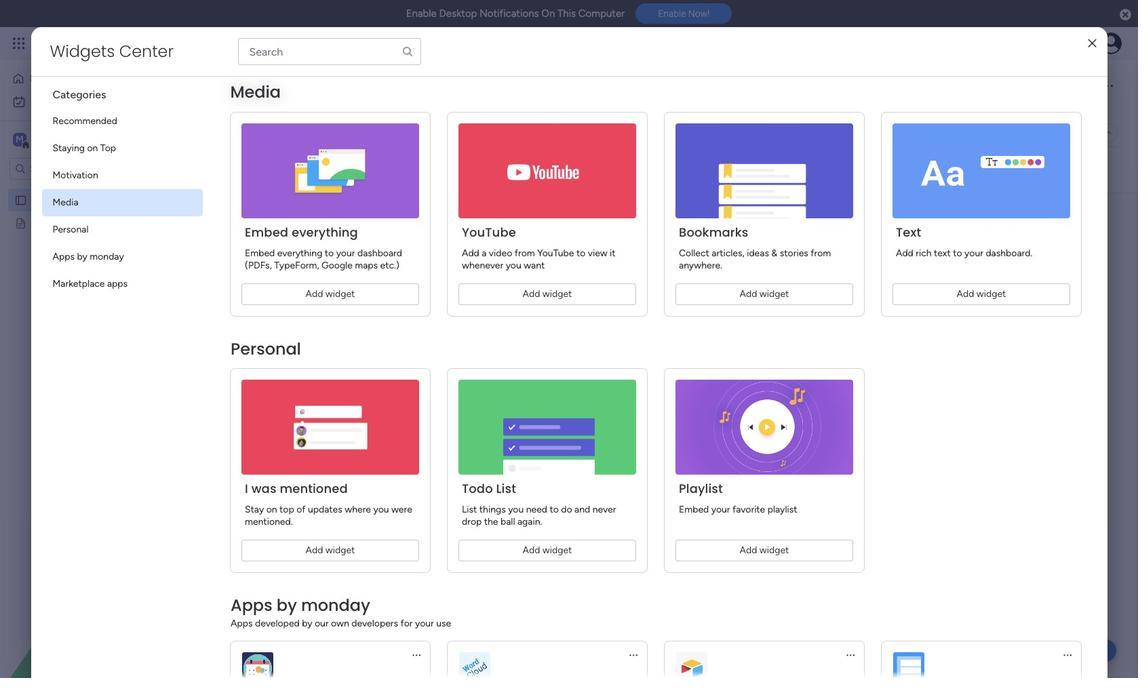 Task type: vqa. For each thing, say whether or not it's contained in the screenshot.
topmost the Embed
yes



Task type: locate. For each thing, give the bounding box(es) containing it.
your right for
[[415, 618, 434, 630]]

assign up collect data
[[237, 343, 265, 354]]

1 horizontal spatial done
[[367, 564, 393, 577]]

it left stuck
[[317, 616, 322, 626]]

my right public board image
[[32, 194, 45, 206]]

0 vertical spatial my first board
[[206, 70, 352, 100]]

todo
[[462, 480, 493, 497]]

of right "top"
[[296, 504, 305, 516]]

add widget button down w8
[[241, 284, 419, 305]]

add inside youtube add a video from youtube to view it whenever you want
[[462, 248, 479, 259]]

1 vertical spatial gantt
[[225, 213, 260, 230]]

1 vertical spatial monday
[[90, 251, 124, 263]]

board
[[287, 70, 352, 100], [67, 194, 91, 206]]

my first board up type
[[206, 70, 352, 100]]

your up google
[[336, 248, 355, 259]]

0 vertical spatial where
[[528, 102, 554, 114]]

everything up typeform,
[[277, 248, 322, 259]]

1 horizontal spatial board
[[287, 70, 352, 100]]

tasks
[[268, 343, 289, 354]]

on inside option
[[87, 143, 98, 154]]

monday for apps by monday
[[90, 251, 124, 263]]

i was mentioned stay on top of updates where you were mentioned.
[[245, 480, 412, 528]]

apps up developed
[[230, 595, 272, 617]]

2 2024 from the left
[[725, 244, 748, 256]]

1 horizontal spatial it
[[610, 248, 616, 259]]

youtube up "want"
[[537, 248, 574, 259]]

0 vertical spatial and
[[452, 102, 467, 114]]

add widget button up 14.3%
[[241, 540, 419, 562]]

new left item
[[237, 408, 257, 419]]

by for apps by monday apps developed by our own developers for your use
[[276, 595, 297, 617]]

stay
[[245, 504, 264, 516]]

0 horizontal spatial youtube
[[462, 224, 516, 241]]

option
[[0, 188, 173, 190]]

media for categories
[[230, 81, 281, 104]]

main left table
[[227, 127, 247, 138]]

your inside apps by monday apps developed by our own developers for your use
[[415, 618, 434, 630]]

of right type
[[283, 102, 292, 114]]

1 horizontal spatial see
[[619, 102, 635, 113]]

was
[[251, 480, 276, 497]]

monday up home option
[[60, 35, 107, 51]]

main right workspace icon
[[31, 133, 55, 146]]

gantt for gantt button on the left of page
[[402, 127, 427, 138]]

gantt
[[402, 127, 427, 138], [225, 213, 260, 230]]

gantt inside button
[[402, 127, 427, 138]]

first
[[243, 70, 282, 100], [47, 194, 64, 206]]

add widget down "favorite"
[[740, 545, 789, 557]]

0 vertical spatial list
[[496, 480, 516, 497]]

0 horizontal spatial my first board
[[32, 194, 91, 206]]

marketplace
[[53, 278, 105, 290]]

None search field
[[238, 38, 421, 65]]

by left our
[[302, 618, 312, 630]]

add down calendar button
[[310, 163, 327, 174]]

collect up anywhere.
[[679, 248, 709, 259]]

list box
[[0, 186, 173, 418]]

quote
[[457, 507, 495, 524]]

monday inside apps by monday apps developed by our own developers for your use
[[301, 595, 370, 617]]

1 horizontal spatial youtube
[[537, 248, 574, 259]]

1 vertical spatial where
[[345, 504, 371, 516]]

timelines
[[411, 102, 449, 114]]

w7
[[216, 267, 227, 276]]

v2 plus image
[[911, 217, 918, 227]]

first up type
[[243, 70, 282, 100]]

1 vertical spatial youtube
[[537, 248, 574, 259]]

lottie animation element
[[0, 542, 173, 679]]

1 horizontal spatial menu image
[[628, 650, 639, 661]]

where right track in the top of the page
[[528, 102, 554, 114]]

1 horizontal spatial personal
[[230, 338, 301, 360]]

arrow down image
[[547, 161, 563, 177]]

collect inside bookmarks collect articles, ideas & stories from anywhere.
[[679, 248, 709, 259]]

management
[[137, 35, 211, 51]]

it right view
[[610, 248, 616, 259]]

widget for playlist
[[760, 545, 789, 557]]

see more link
[[618, 101, 661, 115]]

not started
[[367, 616, 411, 626]]

0 horizontal spatial from
[[515, 248, 535, 259]]

show board description image
[[361, 79, 378, 92]]

1 from from the left
[[515, 248, 535, 259]]

0 horizontal spatial board
[[67, 194, 91, 206]]

and left keep
[[452, 102, 467, 114]]

top
[[279, 504, 294, 516]]

for
[[400, 618, 413, 630]]

add widget down ideas
[[740, 288, 789, 300]]

personal
[[53, 224, 89, 235], [230, 338, 301, 360]]

work
[[110, 35, 134, 51], [47, 96, 67, 107]]

my down home
[[31, 96, 44, 107]]

1 2024 from the left
[[243, 244, 265, 256]]

widget down playlist
[[760, 545, 789, 557]]

board up project.
[[287, 70, 352, 100]]

filter button
[[499, 158, 563, 180]]

automate
[[1037, 127, 1079, 138]]

apps up marketplace
[[53, 251, 75, 263]]

youtube
[[462, 224, 516, 241], [537, 248, 574, 259]]

add widget button down "favorite"
[[676, 540, 853, 562]]

march
[[696, 244, 723, 256]]

working on it
[[274, 616, 322, 626]]

1 horizontal spatial work
[[110, 35, 134, 51]]

add widget down calendar button
[[310, 163, 359, 174]]

14.3%
[[337, 564, 365, 577]]

work inside option
[[47, 96, 67, 107]]

my first board
[[206, 70, 352, 100], [32, 194, 91, 206]]

more dots image
[[937, 217, 946, 227], [396, 510, 405, 521], [859, 510, 869, 521]]

main for main table
[[227, 127, 247, 138]]

filter
[[521, 163, 542, 175]]

1 horizontal spatial from
[[811, 248, 831, 259]]

1 vertical spatial on
[[266, 504, 277, 516]]

add down "favorite"
[[740, 545, 757, 557]]

add
[[310, 163, 327, 174], [462, 248, 479, 259], [896, 248, 914, 259], [305, 288, 323, 300], [523, 288, 540, 300], [740, 288, 757, 300], [957, 288, 974, 300], [305, 545, 323, 557], [523, 545, 540, 557], [740, 545, 757, 557]]

everything
[[291, 224, 358, 241], [277, 248, 322, 259]]

0 vertical spatial on
[[87, 143, 98, 154]]

add widget down w8
[[305, 288, 355, 300]]

task
[[233, 163, 251, 175]]

0 horizontal spatial on
[[87, 143, 98, 154]]

on
[[542, 7, 555, 20]]

1 vertical spatial see
[[619, 102, 635, 113]]

add widget button down "want"
[[458, 284, 636, 305]]

2 horizontal spatial on
[[306, 616, 315, 626]]

0 vertical spatial by
[[77, 251, 87, 263]]

you left the 'were'
[[373, 504, 389, 516]]

widget down & at the top of page
[[760, 288, 789, 300]]

february
[[201, 244, 240, 256]]

marketplace apps
[[53, 278, 128, 290]]

new for new item
[[237, 408, 257, 419]]

where right updates
[[345, 504, 371, 516]]

add down text add rich text to your dashboard.
[[957, 288, 974, 300]]

0 horizontal spatial list
[[462, 504, 477, 516]]

it inside main content
[[317, 616, 322, 626]]

your inside embed everything embed everything to your dashboard (pdfs, typeform, google maps etc.)
[[336, 248, 355, 259]]

personal up collect data
[[230, 338, 301, 360]]

2 - from the left
[[352, 267, 355, 276]]

0 horizontal spatial see
[[237, 37, 254, 49]]

add down typeform,
[[305, 288, 323, 300]]

19
[[343, 267, 350, 276]]

1 horizontal spatial assign
[[329, 102, 358, 114]]

add widget inside popup button
[[310, 163, 359, 174]]

bookmarks
[[679, 224, 749, 241]]

everything up google
[[291, 224, 358, 241]]

1 vertical spatial board
[[67, 194, 91, 206]]

- right 12
[[238, 267, 241, 276]]

1 horizontal spatial on
[[266, 504, 277, 516]]

3 - from the left
[[476, 267, 479, 276]]

media option
[[42, 189, 203, 216]]

widget down "want"
[[542, 288, 572, 300]]

and right the do
[[575, 504, 590, 516]]

0 horizontal spatial new
[[211, 163, 231, 175]]

to left the do
[[550, 504, 559, 516]]

0 horizontal spatial the
[[484, 516, 498, 528]]

add down updates
[[305, 545, 323, 557]]

work up 'categories' heading
[[110, 35, 134, 51]]

by inside the apps by monday option
[[77, 251, 87, 263]]

main inside main table button
[[227, 127, 247, 138]]

enable for enable desktop notifications on this computer
[[406, 7, 437, 20]]

by up marketplace
[[77, 251, 87, 263]]

personal up "apps by monday"
[[53, 224, 89, 235]]

main inside 'workspace selection' element
[[31, 133, 55, 146]]

were
[[391, 504, 412, 516]]

apps left developed
[[230, 618, 252, 630]]

and inside todo list list things you need to do and never drop the ball again.
[[575, 504, 590, 516]]

working
[[274, 616, 304, 626]]

main workspace
[[31, 133, 111, 146]]

center
[[119, 40, 174, 62]]

enable desktop notifications on this computer
[[406, 7, 625, 20]]

embed inside playlist embed your favorite playlist
[[679, 504, 709, 516]]

workspace selection element
[[13, 132, 113, 149]]

widgets center
[[50, 40, 174, 62]]

new item
[[237, 408, 278, 419]]

new left task at top left
[[211, 163, 231, 175]]

integrate
[[898, 127, 937, 138]]

on right working
[[306, 616, 315, 626]]

new inside button
[[211, 163, 231, 175]]

apps for apps by monday
[[53, 251, 75, 263]]

2 vertical spatial monday
[[301, 595, 370, 617]]

lottie animation image
[[0, 542, 173, 679]]

gantt up february 2024
[[225, 213, 260, 230]]

add down "want"
[[523, 288, 540, 300]]

1 vertical spatial collect
[[237, 364, 267, 376]]

widget down dashboard.
[[977, 288, 1006, 300]]

a
[[482, 248, 487, 259]]

collect inside main content
[[237, 364, 267, 376]]

youtube up 'a'
[[462, 224, 516, 241]]

to right the text
[[953, 248, 962, 259]]

0 horizontal spatial 2024
[[243, 244, 265, 256]]

0 vertical spatial see
[[237, 37, 254, 49]]

1 horizontal spatial 2024
[[725, 244, 748, 256]]

categories heading
[[42, 77, 203, 108]]

feb
[[451, 267, 463, 276]]

on left top
[[87, 143, 98, 154]]

etc.)
[[380, 260, 399, 271]]

18
[[243, 267, 250, 276]]

add widget for embed everything
[[305, 288, 355, 300]]

4 - from the left
[[695, 267, 698, 276]]

embed everything embed everything to your dashboard (pdfs, typeform, google maps etc.)
[[245, 224, 402, 271]]

on for staying
[[87, 143, 98, 154]]

Gantt field
[[222, 213, 264, 231]]

home link
[[8, 68, 165, 90]]

0 vertical spatial personal
[[53, 224, 89, 235]]

table
[[249, 127, 272, 138]]

0 vertical spatial work
[[110, 35, 134, 51]]

add widget button down ideas
[[676, 284, 853, 305]]

1 horizontal spatial enable
[[658, 8, 686, 19]]

add left rich
[[896, 248, 914, 259]]

m
[[16, 134, 24, 145]]

add widget down dashboard.
[[957, 288, 1006, 300]]

done right 14.3%
[[367, 564, 393, 577]]

workspace image
[[13, 132, 26, 147]]

from right stories
[[811, 248, 831, 259]]

1 horizontal spatial new
[[237, 408, 257, 419]]

add widget up 14.3%
[[305, 545, 355, 557]]

1 horizontal spatial my first board
[[206, 70, 352, 100]]

recommended option
[[42, 108, 203, 135]]

collect up research
[[237, 364, 267, 376]]

monday inside option
[[90, 251, 124, 263]]

11
[[687, 267, 693, 276]]

your inside text add rich text to your dashboard.
[[965, 248, 984, 259]]

from inside youtube add a video from youtube to view it whenever you want
[[515, 248, 535, 259]]

my first board up meeting notes
[[32, 194, 91, 206]]

add view image
[[445, 128, 451, 138]]

0 vertical spatial embed
[[245, 224, 288, 241]]

collect
[[679, 248, 709, 259], [237, 364, 267, 376]]

list up drop
[[462, 504, 477, 516]]

on for working
[[306, 616, 315, 626]]

marketplace apps option
[[42, 271, 203, 298]]

add inside text add rich text to your dashboard.
[[896, 248, 914, 259]]

february 2024
[[201, 244, 265, 256]]

25
[[357, 267, 365, 276]]

help button
[[1070, 640, 1117, 662]]

apps
[[53, 251, 75, 263], [230, 595, 272, 617], [230, 618, 252, 630]]

widget down kanban "button"
[[330, 163, 359, 174]]

1 vertical spatial first
[[47, 194, 64, 206]]

see left more
[[619, 102, 635, 113]]

0 horizontal spatial assign
[[237, 343, 265, 354]]

0 vertical spatial gantt
[[402, 127, 427, 138]]

1 vertical spatial new
[[237, 408, 257, 419]]

monday up 'own'
[[301, 595, 370, 617]]

add widget button down again.
[[458, 540, 636, 562]]

see left plans
[[237, 37, 254, 49]]

add widget button down dashboard.
[[893, 284, 1071, 305]]

- for w8   19 - 25
[[352, 267, 355, 276]]

main content
[[0, 194, 1139, 679]]

0 horizontal spatial done
[[231, 616, 251, 626]]

1 horizontal spatial by
[[276, 595, 297, 617]]

widget down w8
[[325, 288, 355, 300]]

monday
[[60, 35, 107, 51], [90, 251, 124, 263], [301, 595, 370, 617]]

new for new task
[[211, 163, 231, 175]]

(pdfs,
[[245, 260, 272, 271]]

add widget down again.
[[523, 545, 572, 557]]

our
[[315, 618, 329, 630]]

add down ideas
[[740, 288, 757, 300]]

add widget button for list
[[458, 540, 636, 562]]

add to favorites image
[[385, 78, 398, 92]]

dapulse x slim image
[[1089, 38, 1097, 49]]

see
[[237, 37, 254, 49], [619, 102, 635, 113]]

0 vertical spatial board
[[287, 70, 352, 100]]

your right the text
[[965, 248, 984, 259]]

see more
[[619, 102, 659, 113]]

notes
[[69, 217, 95, 229]]

- right 11
[[695, 267, 698, 276]]

add down again.
[[523, 545, 540, 557]]

0 vertical spatial assign
[[329, 102, 358, 114]]

1 - from the left
[[238, 267, 241, 276]]

1 horizontal spatial and
[[575, 504, 590, 516]]

articles,
[[712, 248, 745, 259]]

gantt inside field
[[225, 213, 260, 230]]

monday up apps
[[90, 251, 124, 263]]

0 horizontal spatial personal
[[53, 224, 89, 235]]

workspace
[[58, 133, 111, 146]]

assign
[[329, 102, 358, 114], [237, 343, 265, 354]]

1 horizontal spatial gantt
[[402, 127, 427, 138]]

public board image
[[14, 216, 27, 229]]

0 vertical spatial apps
[[53, 251, 75, 263]]

where
[[528, 102, 554, 114], [345, 504, 371, 516]]

your inside playlist embed your favorite playlist
[[711, 504, 730, 516]]

0 horizontal spatial it
[[317, 616, 322, 626]]

of left again.
[[498, 507, 510, 524]]

activity
[[960, 79, 993, 91]]

of
[[283, 102, 292, 114], [516, 102, 525, 114], [296, 504, 305, 516], [498, 507, 510, 524]]

1 vertical spatial assign
[[237, 343, 265, 354]]

to up google
[[325, 248, 334, 259]]

0 vertical spatial done
[[367, 564, 393, 577]]

on inside i was mentioned stay on top of updates where you were mentioned.
[[266, 504, 277, 516]]

you down video
[[506, 260, 521, 271]]

- left "3"
[[476, 267, 479, 276]]

add widget for i was mentioned
[[305, 545, 355, 557]]

my work
[[31, 96, 67, 107]]

1 menu image from the left
[[411, 650, 422, 661]]

1 horizontal spatial collect
[[679, 248, 709, 259]]

0 vertical spatial new
[[211, 163, 231, 175]]

data
[[270, 364, 288, 376]]

apps by monday option
[[42, 244, 203, 271]]

0 horizontal spatial collect
[[237, 364, 267, 376]]

1 horizontal spatial the
[[513, 507, 533, 524]]

list up things
[[496, 480, 516, 497]]

see for see plans
[[237, 37, 254, 49]]

2 horizontal spatial menu image
[[1062, 650, 1073, 661]]

help
[[1081, 644, 1106, 658]]

0 horizontal spatial enable
[[406, 7, 437, 20]]

my first board inside list box
[[32, 194, 91, 206]]

on
[[87, 143, 98, 154], [266, 504, 277, 516], [306, 616, 315, 626]]

1 vertical spatial apps
[[230, 595, 272, 617]]

any
[[244, 102, 259, 114]]

menu image
[[845, 650, 856, 661]]

add inside add widget popup button
[[310, 163, 327, 174]]

widget up 14.3%
[[325, 545, 355, 557]]

search image
[[401, 45, 414, 58]]

board up notes
[[67, 194, 91, 206]]

widget for youtube
[[542, 288, 572, 300]]

march 2024
[[696, 244, 748, 256]]

enable inside enable now! button
[[658, 8, 686, 19]]

0 vertical spatial first
[[243, 70, 282, 100]]

0 vertical spatial monday
[[60, 35, 107, 51]]

you inside todo list list things you need to do and never drop the ball again.
[[508, 504, 524, 516]]

gantt down manage any type of project. assign owners, set timelines and keep track of where your project stands.
[[402, 127, 427, 138]]

home option
[[8, 68, 165, 90]]

menu image
[[411, 650, 422, 661], [628, 650, 639, 661], [1062, 650, 1073, 661]]

widgets
[[50, 40, 115, 62]]

1 horizontal spatial list
[[496, 480, 516, 497]]

1 vertical spatial by
[[276, 595, 297, 617]]

apps for apps by monday apps developed by our own developers for your use
[[230, 595, 272, 617]]

0 horizontal spatial by
[[77, 251, 87, 263]]

1 vertical spatial and
[[575, 504, 590, 516]]

from up "want"
[[515, 248, 535, 259]]

you up ball
[[508, 504, 524, 516]]

proposal
[[278, 386, 315, 398]]

1 vertical spatial embed
[[245, 248, 275, 259]]

apps inside option
[[53, 251, 75, 263]]

quote of the day
[[457, 507, 561, 524]]

0 horizontal spatial work
[[47, 96, 67, 107]]

2 vertical spatial by
[[302, 618, 312, 630]]

2024 up (pdfs, at left top
[[243, 244, 265, 256]]

gantt button
[[392, 122, 437, 144]]

set
[[396, 102, 409, 114]]

0 vertical spatial collect
[[679, 248, 709, 259]]

add widget down "want"
[[523, 288, 572, 300]]

main for main workspace
[[31, 133, 55, 146]]

1 vertical spatial list
[[462, 504, 477, 516]]

auto
[[768, 216, 789, 228]]

assign inside main content
[[237, 343, 265, 354]]

2 from from the left
[[811, 248, 831, 259]]

2 vertical spatial on
[[306, 616, 315, 626]]

0 horizontal spatial gantt
[[225, 213, 260, 230]]

work down home
[[47, 96, 67, 107]]

Search in workspace field
[[29, 161, 113, 177]]

widget down day at the bottom left of page
[[542, 545, 572, 557]]

board inside list box
[[67, 194, 91, 206]]

Battery field
[[222, 507, 274, 524]]

add widget button for rich
[[893, 284, 1071, 305]]

add for bookmarks
[[740, 288, 757, 300]]

see inside button
[[237, 37, 254, 49]]

my up manage
[[206, 70, 237, 100]]

owners,
[[360, 102, 393, 114]]

2 vertical spatial embed
[[679, 504, 709, 516]]

1 horizontal spatial main
[[227, 127, 247, 138]]

1 horizontal spatial first
[[243, 70, 282, 100]]

to left view
[[576, 248, 586, 259]]

enable left now!
[[658, 8, 686, 19]]

manage
[[208, 102, 241, 114]]

1 vertical spatial my first board
[[32, 194, 91, 206]]

widget for text
[[977, 288, 1006, 300]]

1 vertical spatial work
[[47, 96, 67, 107]]

0 horizontal spatial where
[[345, 504, 371, 516]]

0 horizontal spatial menu image
[[411, 650, 422, 661]]

3 menu image from the left
[[1062, 650, 1073, 661]]

1 vertical spatial it
[[317, 616, 322, 626]]

0 horizontal spatial main
[[31, 133, 55, 146]]

staying on top option
[[42, 135, 203, 162]]



Task type: describe. For each thing, give the bounding box(es) containing it.
maps
[[355, 260, 378, 271]]

work for monday
[[110, 35, 134, 51]]

0 vertical spatial everything
[[291, 224, 358, 241]]

1 horizontal spatial more dots image
[[859, 510, 869, 521]]

categories
[[53, 88, 106, 101]]

3
[[480, 267, 485, 276]]

add widget button for mentioned
[[241, 540, 419, 562]]

it inside youtube add a video from youtube to view it whenever you want
[[610, 248, 616, 259]]

own
[[331, 618, 349, 630]]

collect data
[[237, 364, 288, 376]]

track
[[493, 102, 514, 114]]

14.3% done
[[337, 564, 393, 577]]

work for my
[[47, 96, 67, 107]]

enable now! button
[[636, 4, 733, 24]]

calendar
[[292, 127, 330, 138]]

you inside i was mentioned stay on top of updates where you were mentioned.
[[373, 504, 389, 516]]

mar 8
[[377, 364, 401, 376]]

started
[[383, 616, 411, 626]]

w8   19 - 25
[[329, 267, 365, 276]]

research
[[237, 386, 276, 398]]

enable for enable now!
[[658, 8, 686, 19]]

rich
[[916, 248, 932, 259]]

personal option
[[42, 216, 203, 244]]

my inside option
[[31, 96, 44, 107]]

add for playlist
[[740, 545, 757, 557]]

person
[[458, 163, 487, 175]]

automate button
[[1012, 122, 1085, 144]]

want
[[524, 260, 545, 271]]

battery
[[225, 507, 270, 524]]

use
[[436, 618, 451, 630]]

1 vertical spatial done
[[231, 616, 251, 626]]

2 horizontal spatial by
[[302, 618, 312, 630]]

add widget for bookmarks
[[740, 288, 789, 300]]

do
[[561, 504, 572, 516]]

typeform,
[[274, 260, 319, 271]]

dapulse close image
[[1120, 8, 1132, 22]]

widget for embed everything
[[325, 288, 355, 300]]

things
[[479, 504, 506, 516]]

to inside todo list list things you need to do and never drop the ball again.
[[550, 504, 559, 516]]

select product image
[[12, 37, 26, 50]]

by for apps by monday
[[77, 251, 87, 263]]

Search for a column type search field
[[238, 38, 421, 65]]

anywhere.
[[679, 260, 722, 271]]

add for todo list
[[523, 545, 540, 557]]

main content containing gantt
[[0, 194, 1139, 679]]

integrate button
[[875, 119, 1007, 147]]

text
[[934, 248, 951, 259]]

w11
[[672, 267, 685, 276]]

widget for i was mentioned
[[325, 545, 355, 557]]

motivation option
[[42, 162, 203, 189]]

new task
[[211, 163, 251, 175]]

- for w11   11 - 17
[[695, 267, 698, 276]]

the inside todo list list things you need to do and never drop the ball again.
[[484, 516, 498, 528]]

dashboard
[[357, 248, 402, 259]]

apps
[[107, 278, 128, 290]]

your left project
[[556, 102, 575, 114]]

add widget button for articles,
[[676, 284, 853, 305]]

my work option
[[8, 91, 165, 113]]

&
[[772, 248, 778, 259]]

media for widgets center
[[230, 81, 281, 103]]

whenever
[[462, 260, 503, 271]]

see for see more
[[619, 102, 635, 113]]

text
[[896, 224, 922, 241]]

developers
[[351, 618, 398, 630]]

w9   feb 26 - 3
[[438, 267, 485, 276]]

developed
[[255, 618, 299, 630]]

1 horizontal spatial where
[[528, 102, 554, 114]]

i
[[245, 480, 248, 497]]

2 horizontal spatial more dots image
[[937, 217, 946, 227]]

calendar button
[[282, 122, 340, 144]]

0 horizontal spatial more dots image
[[396, 510, 405, 521]]

of right track in the top of the page
[[516, 102, 525, 114]]

playlist embed your favorite playlist
[[679, 480, 798, 516]]

monday for apps by monday apps developed by our own developers for your use
[[301, 595, 370, 617]]

2024 for march 2024
[[725, 244, 748, 256]]

1
[[1081, 79, 1085, 91]]

17
[[700, 267, 707, 276]]

to inside embed everything embed everything to your dashboard (pdfs, typeform, google maps etc.)
[[325, 248, 334, 259]]

bookmarks collect articles, ideas & stories from anywhere.
[[679, 224, 831, 271]]

Quote of the Day field
[[453, 507, 564, 524]]

google
[[321, 260, 352, 271]]

0 horizontal spatial and
[[452, 102, 467, 114]]

public board image
[[14, 193, 27, 206]]

view
[[588, 248, 608, 259]]

updates
[[308, 504, 342, 516]]

dashboard.
[[986, 248, 1033, 259]]

fit
[[791, 216, 802, 228]]

my inside list box
[[32, 194, 45, 206]]

add widget button for your
[[676, 540, 853, 562]]

media inside media option
[[53, 197, 78, 208]]

video
[[489, 248, 512, 259]]

meeting notes
[[32, 217, 95, 229]]

research proposal
[[237, 386, 315, 398]]

add for i was mentioned
[[305, 545, 323, 557]]

project.
[[294, 102, 327, 114]]

personal inside option
[[53, 224, 89, 235]]

meeting
[[32, 217, 67, 229]]

the inside "field"
[[513, 507, 533, 524]]

kanban
[[350, 127, 382, 138]]

2 menu image from the left
[[628, 650, 639, 661]]

add widget for todo list
[[523, 545, 572, 557]]

from inside bookmarks collect articles, ideas & stories from anywhere.
[[811, 248, 831, 259]]

12
[[229, 267, 236, 276]]

Search field
[[388, 160, 429, 179]]

now!
[[689, 8, 710, 19]]

auto fit
[[768, 216, 802, 228]]

stories
[[780, 248, 809, 259]]

monday work management
[[60, 35, 211, 51]]

2024 for february 2024
[[243, 244, 265, 256]]

baseline button
[[667, 211, 731, 233]]

add for embed everything
[[305, 288, 323, 300]]

keep
[[470, 102, 490, 114]]

widget inside popup button
[[330, 163, 359, 174]]

motivation
[[53, 170, 98, 181]]

w11   11 - 17
[[672, 267, 707, 276]]

add widget button for a
[[458, 284, 636, 305]]

widget for todo list
[[542, 545, 572, 557]]

widget for bookmarks
[[760, 288, 789, 300]]

2 vertical spatial apps
[[230, 618, 252, 630]]

of inside i was mentioned stay on top of updates where you were mentioned.
[[296, 504, 305, 516]]

playlist
[[679, 480, 723, 497]]

stands.
[[611, 102, 641, 114]]

- for w7   12 - 18
[[238, 267, 241, 276]]

to inside youtube add a video from youtube to view it whenever you want
[[576, 248, 586, 259]]

0 vertical spatial youtube
[[462, 224, 516, 241]]

My first board field
[[203, 70, 355, 100]]

add widget for text
[[957, 288, 1006, 300]]

not
[[367, 616, 381, 626]]

ball
[[500, 516, 515, 528]]

this
[[558, 7, 576, 20]]

/
[[1075, 79, 1079, 91]]

never
[[593, 504, 616, 516]]

0 horizontal spatial first
[[47, 194, 64, 206]]

to inside text add rich text to your dashboard.
[[953, 248, 962, 259]]

add widget button for embed
[[241, 284, 419, 305]]

v2 minus image
[[889, 217, 896, 227]]

1 vertical spatial everything
[[277, 248, 322, 259]]

add for youtube
[[523, 288, 540, 300]]

kendall parks image
[[1101, 33, 1122, 54]]

collapse board header image
[[1104, 128, 1115, 138]]

add widget for youtube
[[523, 288, 572, 300]]

w7   12 - 18
[[216, 267, 250, 276]]

add for text
[[957, 288, 974, 300]]

plans
[[256, 37, 278, 49]]

mentioned
[[280, 480, 348, 497]]

computer
[[579, 7, 625, 20]]

categories list box
[[42, 77, 213, 298]]

you inside youtube add a video from youtube to view it whenever you want
[[506, 260, 521, 271]]

more
[[637, 102, 659, 113]]

where inside i was mentioned stay on top of updates where you were mentioned.
[[345, 504, 371, 516]]

8
[[395, 364, 401, 376]]

favorite
[[733, 504, 765, 516]]

list box containing my first board
[[0, 186, 173, 418]]

gantt for gantt field
[[225, 213, 260, 230]]

26
[[465, 267, 474, 276]]

add widget for playlist
[[740, 545, 789, 557]]

new task button
[[206, 158, 256, 180]]

notifications
[[480, 7, 539, 20]]

of inside "field"
[[498, 507, 510, 524]]

1 vertical spatial personal
[[230, 338, 301, 360]]



